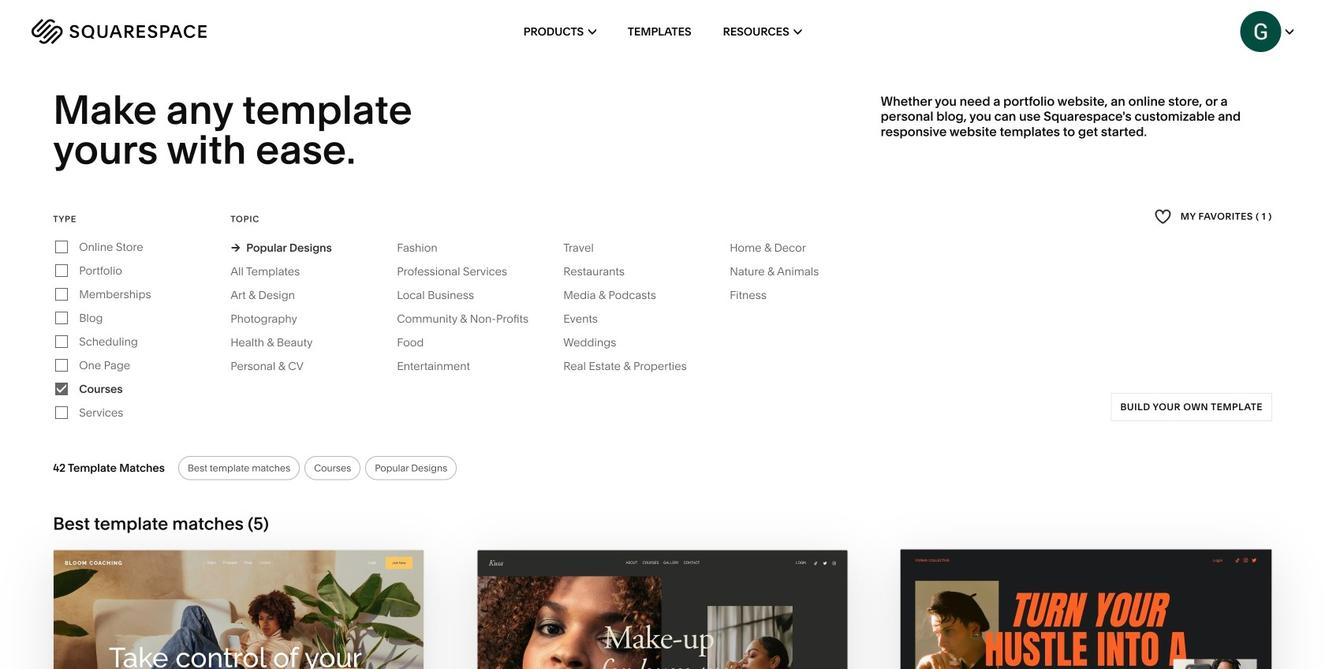Task type: vqa. For each thing, say whether or not it's contained in the screenshot.
Reseda 'image'
no



Task type: describe. For each thing, give the bounding box(es) containing it.
forma image
[[900, 547, 1274, 669]]



Task type: locate. For each thing, give the bounding box(es) containing it.
bloom image
[[54, 550, 424, 669]]

kusa image
[[478, 550, 848, 669]]



